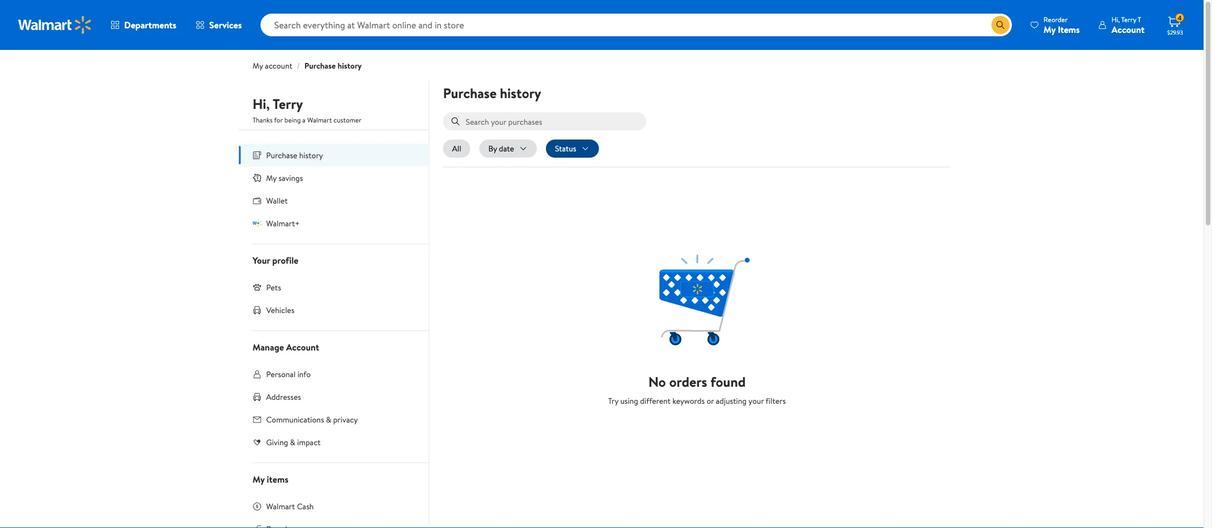 Task type: vqa. For each thing, say whether or not it's contained in the screenshot.
the self- at the right
no



Task type: locate. For each thing, give the bounding box(es) containing it.
1 horizontal spatial walmart
[[307, 115, 332, 125]]

1 vertical spatial &
[[290, 437, 295, 448]]

1 vertical spatial terry
[[273, 94, 303, 113]]

0 horizontal spatial account
[[286, 341, 319, 353]]

history up search your purchases search field
[[500, 83, 542, 102]]

0 vertical spatial purchase
[[305, 60, 336, 71]]

personal info
[[266, 368, 311, 380]]

services button
[[186, 11, 252, 39]]

icon image left walmart+
[[253, 219, 262, 228]]

account left $29.93
[[1112, 23, 1145, 35]]

terry for account
[[1122, 14, 1137, 24]]

1 horizontal spatial terry
[[1122, 14, 1137, 24]]

purchase history
[[443, 83, 542, 102], [266, 149, 323, 161]]

1 horizontal spatial account
[[1112, 23, 1145, 35]]

search icon image
[[997, 20, 1006, 30]]

$29.93
[[1168, 28, 1184, 36]]

icon image inside pets link
[[253, 283, 262, 292]]

vehicles
[[266, 304, 295, 315]]

terry up being
[[273, 94, 303, 113]]

services
[[209, 19, 242, 31]]

terry inside hi, terry t account
[[1122, 14, 1137, 24]]

& right giving
[[290, 437, 295, 448]]

pets
[[266, 282, 281, 293]]

my for my account / purchase history
[[253, 60, 263, 71]]

2 vertical spatial purchase
[[266, 149, 298, 161]]

1 icon image from the top
[[253, 173, 262, 182]]

& for giving
[[290, 437, 295, 448]]

account
[[265, 60, 293, 71]]

purchase history up the savings
[[266, 149, 323, 161]]

1 vertical spatial hi,
[[253, 94, 270, 113]]

1 horizontal spatial purchase history
[[443, 83, 542, 102]]

icon image left my savings
[[253, 173, 262, 182]]

hi, terry thanks for being a walmart customer
[[253, 94, 362, 125]]

0 horizontal spatial walmart
[[266, 501, 295, 512]]

0 horizontal spatial purchase
[[266, 149, 298, 161]]

4
[[1178, 13, 1183, 23]]

3 icon image from the top
[[253, 283, 262, 292]]

communications & privacy
[[266, 414, 358, 425]]

using
[[621, 395, 639, 406]]

your
[[749, 395, 764, 406]]

0 horizontal spatial history
[[299, 149, 323, 161]]

wallet link
[[239, 189, 429, 212]]

terry left t
[[1122, 14, 1137, 24]]

1 vertical spatial purchase
[[443, 83, 497, 102]]

walmart right a
[[307, 115, 332, 125]]

addresses
[[266, 391, 301, 402]]

0 vertical spatial &
[[326, 414, 331, 425]]

Search your purchases search field
[[443, 112, 647, 130]]

purchase history link
[[305, 60, 362, 71], [239, 144, 429, 167]]

or
[[707, 395, 714, 406]]

1 vertical spatial walmart
[[266, 501, 295, 512]]

purchase up search "image"
[[443, 83, 497, 102]]

history up the savings
[[299, 149, 323, 161]]

reorder my items
[[1044, 14, 1081, 35]]

0 horizontal spatial hi,
[[253, 94, 270, 113]]

None search field
[[443, 112, 952, 130]]

items
[[267, 473, 289, 485]]

hi, left t
[[1112, 14, 1121, 24]]

icon image inside my savings link
[[253, 173, 262, 182]]

hi, up "thanks"
[[253, 94, 270, 113]]

2 icon image from the top
[[253, 219, 262, 228]]

purchase history link right / at the left of page
[[305, 60, 362, 71]]

history
[[338, 60, 362, 71], [500, 83, 542, 102], [299, 149, 323, 161]]

purchase history up search "image"
[[443, 83, 542, 102]]

1 vertical spatial history
[[500, 83, 542, 102]]

&
[[326, 414, 331, 425], [290, 437, 295, 448]]

walmart
[[307, 115, 332, 125], [266, 501, 295, 512]]

vehicles link
[[239, 299, 429, 321]]

t
[[1139, 14, 1142, 24]]

list containing all
[[443, 140, 952, 158]]

walmart left cash
[[266, 501, 295, 512]]

profile
[[272, 254, 299, 266]]

orders
[[670, 372, 708, 391]]

thanks
[[253, 115, 273, 125]]

list
[[443, 140, 952, 158]]

1 horizontal spatial &
[[326, 414, 331, 425]]

hi, inside hi, terry t account
[[1112, 14, 1121, 24]]

my inside reorder my items
[[1044, 23, 1056, 35]]

my for my items
[[253, 473, 265, 485]]

icon image for pets
[[253, 283, 262, 292]]

hi,
[[1112, 14, 1121, 24], [253, 94, 270, 113]]

icon image left pets
[[253, 283, 262, 292]]

1 vertical spatial icon image
[[253, 219, 262, 228]]

0 horizontal spatial purchase history
[[266, 149, 323, 161]]

keywords
[[673, 395, 705, 406]]

account
[[1112, 23, 1145, 35], [286, 341, 319, 353]]

& left privacy
[[326, 414, 331, 425]]

purchase
[[305, 60, 336, 71], [443, 83, 497, 102], [266, 149, 298, 161]]

0 horizontal spatial terry
[[273, 94, 303, 113]]

items
[[1059, 23, 1081, 35]]

0 vertical spatial terry
[[1122, 14, 1137, 24]]

2 vertical spatial icon image
[[253, 283, 262, 292]]

manage
[[253, 341, 284, 353]]

0 vertical spatial account
[[1112, 23, 1145, 35]]

account up info
[[286, 341, 319, 353]]

filters
[[766, 395, 786, 406]]

purchase right / at the left of page
[[305, 60, 336, 71]]

my account link
[[253, 60, 293, 71]]

/
[[297, 60, 300, 71]]

1 horizontal spatial history
[[338, 60, 362, 71]]

try
[[609, 395, 619, 406]]

purchase up my savings
[[266, 149, 298, 161]]

your
[[253, 254, 270, 266]]

history right / at the left of page
[[338, 60, 362, 71]]

by date button
[[480, 140, 537, 158]]

purchase history link down customer
[[239, 144, 429, 167]]

0 vertical spatial hi,
[[1112, 14, 1121, 24]]

different
[[641, 395, 671, 406]]

& for communications
[[326, 414, 331, 425]]

hi, inside hi, terry thanks for being a walmart customer
[[253, 94, 270, 113]]

2 horizontal spatial history
[[500, 83, 542, 102]]

0 vertical spatial purchase history
[[443, 83, 542, 102]]

1 horizontal spatial hi,
[[1112, 14, 1121, 24]]

icon image
[[253, 173, 262, 182], [253, 219, 262, 228], [253, 283, 262, 292]]

0 horizontal spatial &
[[290, 437, 295, 448]]

privacy
[[333, 414, 358, 425]]

terry
[[1122, 14, 1137, 24], [273, 94, 303, 113]]

giving
[[266, 437, 288, 448]]

my
[[1044, 23, 1056, 35], [253, 60, 263, 71], [266, 172, 277, 183], [253, 473, 265, 485]]

0 vertical spatial history
[[338, 60, 362, 71]]

all button
[[443, 140, 471, 158]]

hi, for thanks for being a walmart customer
[[253, 94, 270, 113]]

walmart cash
[[266, 501, 314, 512]]

0 vertical spatial icon image
[[253, 173, 262, 182]]

terry inside hi, terry thanks for being a walmart customer
[[273, 94, 303, 113]]

0 vertical spatial walmart
[[307, 115, 332, 125]]

icon image inside walmart+ link
[[253, 219, 262, 228]]

hi, terry t account
[[1112, 14, 1145, 35]]

1 vertical spatial purchase history
[[266, 149, 323, 161]]



Task type: describe. For each thing, give the bounding box(es) containing it.
cash
[[297, 501, 314, 512]]

walmart+
[[266, 218, 300, 229]]

all
[[452, 143, 462, 154]]

2 horizontal spatial purchase
[[443, 83, 497, 102]]

1 vertical spatial purchase history link
[[239, 144, 429, 167]]

for
[[274, 115, 283, 125]]

walmart+ link
[[239, 212, 429, 235]]

personal info link
[[239, 363, 429, 385]]

departments
[[124, 19, 176, 31]]

my items
[[253, 473, 289, 485]]

no
[[649, 372, 666, 391]]

found
[[711, 372, 746, 391]]

my savings
[[266, 172, 303, 183]]

status button
[[546, 140, 599, 158]]

date
[[499, 143, 515, 154]]

Search search field
[[261, 14, 1013, 36]]

Walmart Site-Wide search field
[[261, 14, 1013, 36]]

by
[[489, 143, 497, 154]]

wallet
[[266, 195, 288, 206]]

walmart inside hi, terry thanks for being a walmart customer
[[307, 115, 332, 125]]

by date
[[489, 143, 515, 154]]

impact
[[297, 437, 321, 448]]

hi, for account
[[1112, 14, 1121, 24]]

personal
[[266, 368, 296, 380]]

0 vertical spatial purchase history link
[[305, 60, 362, 71]]

status
[[555, 143, 577, 154]]

my savings link
[[239, 167, 429, 189]]

departments button
[[101, 11, 186, 39]]

icon image for walmart+
[[253, 219, 262, 228]]

2 vertical spatial history
[[299, 149, 323, 161]]

your profile
[[253, 254, 299, 266]]

communications
[[266, 414, 324, 425]]

reorder
[[1044, 14, 1068, 24]]

info
[[298, 368, 311, 380]]

my account / purchase history
[[253, 60, 362, 71]]

customer
[[334, 115, 362, 125]]

communications & privacy link
[[239, 408, 429, 431]]

pets link
[[239, 276, 429, 299]]

1 vertical spatial account
[[286, 341, 319, 353]]

terry for for
[[273, 94, 303, 113]]

adjusting
[[716, 395, 747, 406]]

addresses link
[[239, 385, 429, 408]]

a
[[303, 115, 306, 125]]

manage account
[[253, 341, 319, 353]]

walmart image
[[18, 16, 92, 34]]

my for my savings
[[266, 172, 277, 183]]

walmart cash link
[[239, 495, 429, 518]]

icon image for my savings
[[253, 173, 262, 182]]

1 horizontal spatial purchase
[[305, 60, 336, 71]]

being
[[285, 115, 301, 125]]

giving & impact
[[266, 437, 321, 448]]

giving & impact link
[[239, 431, 429, 454]]

savings
[[279, 172, 303, 183]]

no orders found try using different keywords or adjusting your filters
[[609, 372, 786, 406]]

search image
[[451, 117, 460, 126]]

hi, terry link
[[253, 94, 303, 118]]



